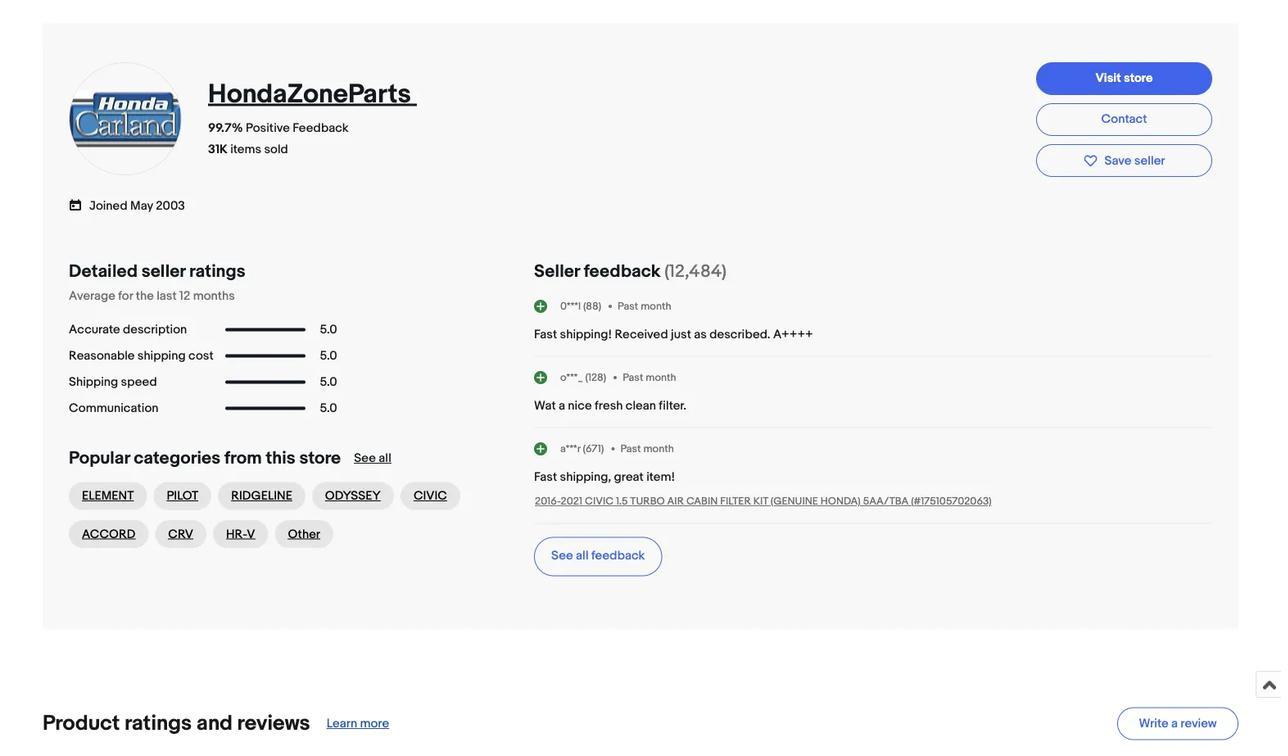 Task type: vqa. For each thing, say whether or not it's contained in the screenshot.
the middle MONTH
yes



Task type: describe. For each thing, give the bounding box(es) containing it.
hr-v link
[[213, 520, 268, 548]]

99.7% positive feedback 31k items sold
[[208, 120, 349, 157]]

0 vertical spatial feedback
[[584, 261, 661, 282]]

hondazoneparts link
[[208, 79, 417, 111]]

hr-v
[[226, 527, 255, 542]]

0 horizontal spatial civic
[[414, 489, 447, 504]]

0 vertical spatial store
[[1124, 71, 1154, 86]]

more
[[360, 717, 389, 732]]

ridgeline
[[231, 489, 293, 504]]

save seller
[[1105, 153, 1166, 168]]

months
[[193, 289, 235, 304]]

for
[[118, 289, 133, 304]]

seller for detailed
[[142, 261, 186, 282]]

joined may 2003
[[89, 198, 185, 213]]

accord
[[82, 527, 136, 542]]

cost
[[189, 349, 214, 364]]

review
[[1181, 716, 1218, 731]]

past month for fresh
[[623, 371, 677, 384]]

element link
[[69, 482, 147, 510]]

5.0 for speed
[[320, 375, 337, 390]]

0 vertical spatial ratings
[[189, 261, 246, 282]]

99.7%
[[208, 120, 243, 135]]

fast for fast shipping, great item!
[[534, 470, 558, 485]]

clean
[[626, 399, 656, 414]]

average for the last 12 months
[[69, 289, 235, 304]]

see for see all feedback
[[552, 549, 574, 564]]

2 vertical spatial month
[[644, 442, 674, 455]]

a++++
[[774, 327, 814, 342]]

may
[[130, 198, 153, 213]]

as
[[694, 327, 707, 342]]

save seller button
[[1037, 144, 1213, 177]]

month for clean
[[646, 371, 677, 384]]

fast for fast shipping! received just as described. a++++
[[534, 327, 558, 342]]

see all feedback
[[552, 549, 645, 564]]

shipping speed
[[69, 375, 157, 390]]

31k
[[208, 142, 228, 157]]

a***r
[[561, 442, 581, 455]]

(genuine
[[771, 495, 819, 508]]

filter
[[721, 495, 751, 508]]

just
[[671, 327, 692, 342]]

shipping
[[138, 349, 186, 364]]

(128)
[[586, 371, 607, 384]]

description
[[123, 323, 187, 337]]

accord link
[[69, 520, 149, 548]]

odyssey
[[325, 489, 381, 504]]

great
[[614, 470, 644, 485]]

0 horizontal spatial store
[[299, 448, 341, 469]]

save
[[1105, 153, 1132, 168]]

joined
[[89, 198, 128, 213]]

text__icon wrapper image
[[69, 197, 89, 212]]

2016-
[[535, 495, 561, 508]]

air
[[668, 495, 684, 508]]

write
[[1140, 716, 1169, 731]]

items
[[231, 142, 262, 157]]

turbo
[[631, 495, 665, 508]]

cabin
[[687, 495, 718, 508]]

crv link
[[155, 520, 207, 548]]

past month for item!
[[621, 442, 674, 455]]

fresh
[[595, 399, 623, 414]]

reasonable shipping cost
[[69, 349, 214, 364]]

learn
[[327, 717, 357, 732]]

1 vertical spatial ratings
[[125, 711, 192, 737]]

item!
[[647, 470, 675, 485]]

seller
[[534, 261, 580, 282]]

sold
[[264, 142, 288, 157]]

reviews
[[237, 711, 310, 737]]

received
[[615, 327, 669, 342]]

categories
[[134, 448, 221, 469]]

visit store link
[[1037, 62, 1213, 95]]

product
[[43, 711, 120, 737]]

ridgeline link
[[218, 482, 306, 510]]

past month for just
[[618, 300, 672, 312]]

a***r (671)
[[561, 442, 604, 455]]

contact link
[[1037, 103, 1213, 136]]

nice
[[568, 399, 592, 414]]

product ratings and reviews
[[43, 711, 310, 737]]

learn more link
[[327, 717, 389, 732]]

shipping
[[69, 375, 118, 390]]

seller for save
[[1135, 153, 1166, 168]]

feedback
[[293, 120, 349, 135]]

accurate
[[69, 323, 120, 337]]

last
[[157, 289, 177, 304]]

4 5.0 from the top
[[320, 401, 337, 416]]



Task type: locate. For each thing, give the bounding box(es) containing it.
fast
[[534, 327, 558, 342], [534, 470, 558, 485]]

see
[[354, 451, 376, 466], [552, 549, 574, 564]]

all for see all
[[379, 451, 392, 466]]

5.0 for shipping
[[320, 349, 337, 364]]

1 vertical spatial fast
[[534, 470, 558, 485]]

3 5.0 from the top
[[320, 375, 337, 390]]

learn more
[[327, 717, 389, 732]]

a for write
[[1172, 716, 1179, 731]]

past
[[618, 300, 639, 312], [623, 371, 644, 384], [621, 442, 641, 455]]

average
[[69, 289, 115, 304]]

past for received
[[618, 300, 639, 312]]

1 5.0 from the top
[[320, 323, 337, 337]]

and
[[197, 711, 233, 737]]

fast up 2016-
[[534, 470, 558, 485]]

see for see all
[[354, 451, 376, 466]]

seller inside button
[[1135, 153, 1166, 168]]

write a review link
[[1118, 708, 1239, 741]]

1 vertical spatial seller
[[142, 261, 186, 282]]

communication
[[69, 401, 159, 416]]

v
[[247, 527, 255, 542]]

(88)
[[584, 300, 602, 312]]

a for wat
[[559, 399, 565, 414]]

0 horizontal spatial seller
[[142, 261, 186, 282]]

hondazoneparts image
[[68, 90, 183, 147]]

speed
[[121, 375, 157, 390]]

pilot link
[[154, 482, 212, 510]]

1 vertical spatial a
[[1172, 716, 1179, 731]]

visit store
[[1096, 71, 1154, 86]]

ratings left and
[[125, 711, 192, 737]]

crv
[[168, 527, 193, 542]]

0 vertical spatial all
[[379, 451, 392, 466]]

described.
[[710, 327, 771, 342]]

month up 'item!'
[[644, 442, 674, 455]]

2003
[[156, 198, 185, 213]]

5.0
[[320, 323, 337, 337], [320, 349, 337, 364], [320, 375, 337, 390], [320, 401, 337, 416]]

12
[[180, 289, 190, 304]]

past month up received
[[618, 300, 672, 312]]

1 vertical spatial past
[[623, 371, 644, 384]]

the
[[136, 289, 154, 304]]

0 vertical spatial month
[[641, 300, 672, 312]]

all for see all feedback
[[576, 549, 589, 564]]

civic right odyssey link at the bottom left of the page
[[414, 489, 447, 504]]

0 vertical spatial seller
[[1135, 153, 1166, 168]]

pilot
[[167, 489, 198, 504]]

visit
[[1096, 71, 1122, 86]]

past for great
[[621, 442, 641, 455]]

1 vertical spatial store
[[299, 448, 341, 469]]

month up filter. at the right bottom of page
[[646, 371, 677, 384]]

odyssey link
[[312, 482, 394, 510]]

past for nice
[[623, 371, 644, 384]]

2021
[[561, 495, 583, 508]]

2016-2021 civic 1.5 turbo air cabin filter kit (genuine honda) 5aa/tba (#175105702063)
[[535, 495, 992, 508]]

1 fast from the top
[[534, 327, 558, 342]]

past month
[[618, 300, 672, 312], [623, 371, 677, 384], [621, 442, 674, 455]]

fast left shipping! on the top of the page
[[534, 327, 558, 342]]

kit
[[754, 495, 769, 508]]

detailed
[[69, 261, 138, 282]]

(671)
[[583, 442, 604, 455]]

civic link
[[401, 482, 461, 510]]

past up clean
[[623, 371, 644, 384]]

from
[[225, 448, 262, 469]]

past up received
[[618, 300, 639, 312]]

all down 2021
[[576, 549, 589, 564]]

ratings up months
[[189, 261, 246, 282]]

popular
[[69, 448, 130, 469]]

0 horizontal spatial see
[[354, 451, 376, 466]]

month
[[641, 300, 672, 312], [646, 371, 677, 384], [644, 442, 674, 455]]

wat
[[534, 399, 556, 414]]

detailed seller ratings
[[69, 261, 246, 282]]

a right wat
[[559, 399, 565, 414]]

store right "visit"
[[1124, 71, 1154, 86]]

0 vertical spatial fast
[[534, 327, 558, 342]]

1 vertical spatial all
[[576, 549, 589, 564]]

1 vertical spatial feedback
[[592, 549, 645, 564]]

1 vertical spatial see
[[552, 549, 574, 564]]

hr-
[[226, 527, 247, 542]]

write a review
[[1140, 716, 1218, 731]]

hondazoneparts
[[208, 79, 411, 111]]

1 vertical spatial past month
[[623, 371, 677, 384]]

past month up 'item!'
[[621, 442, 674, 455]]

element
[[82, 489, 134, 504]]

wat a nice fresh clean filter.
[[534, 399, 687, 414]]

0 vertical spatial past month
[[618, 300, 672, 312]]

ratings
[[189, 261, 246, 282], [125, 711, 192, 737]]

store
[[1124, 71, 1154, 86], [299, 448, 341, 469]]

see up odyssey
[[354, 451, 376, 466]]

2 vertical spatial past month
[[621, 442, 674, 455]]

1.5
[[616, 495, 628, 508]]

0***l (88)
[[561, 300, 602, 312]]

see down 2021
[[552, 549, 574, 564]]

1 horizontal spatial seller
[[1135, 153, 1166, 168]]

1 horizontal spatial see
[[552, 549, 574, 564]]

2 5.0 from the top
[[320, 349, 337, 364]]

accurate description
[[69, 323, 187, 337]]

contact
[[1102, 112, 1148, 127]]

positive
[[246, 120, 290, 135]]

filter.
[[659, 399, 687, 414]]

see all feedback link
[[534, 537, 663, 577]]

all up odyssey
[[379, 451, 392, 466]]

store right this
[[299, 448, 341, 469]]

past up 'great'
[[621, 442, 641, 455]]

fast shipping! received just as described. a++++
[[534, 327, 814, 342]]

a
[[559, 399, 565, 414], [1172, 716, 1179, 731]]

honda)
[[821, 495, 861, 508]]

a right write
[[1172, 716, 1179, 731]]

past month up clean
[[623, 371, 677, 384]]

see all link
[[354, 451, 392, 466]]

shipping,
[[560, 470, 612, 485]]

1 horizontal spatial all
[[576, 549, 589, 564]]

(#175105702063)
[[912, 495, 992, 508]]

2 fast from the top
[[534, 470, 558, 485]]

month up received
[[641, 300, 672, 312]]

feedback
[[584, 261, 661, 282], [592, 549, 645, 564]]

1 vertical spatial month
[[646, 371, 677, 384]]

feedback up (88)
[[584, 261, 661, 282]]

reasonable
[[69, 349, 135, 364]]

1 horizontal spatial store
[[1124, 71, 1154, 86]]

0 vertical spatial a
[[559, 399, 565, 414]]

seller
[[1135, 153, 1166, 168], [142, 261, 186, 282]]

2 vertical spatial past
[[621, 442, 641, 455]]

5.0 for description
[[320, 323, 337, 337]]

5aa/tba
[[864, 495, 909, 508]]

0 horizontal spatial a
[[559, 399, 565, 414]]

popular categories from this store
[[69, 448, 341, 469]]

(12,484)
[[665, 261, 727, 282]]

other
[[288, 527, 321, 542]]

all
[[379, 451, 392, 466], [576, 549, 589, 564]]

civic left 1.5
[[585, 495, 614, 508]]

feedback down 1.5
[[592, 549, 645, 564]]

see all
[[354, 451, 392, 466]]

0 vertical spatial see
[[354, 451, 376, 466]]

1 horizontal spatial civic
[[585, 495, 614, 508]]

0 vertical spatial past
[[618, 300, 639, 312]]

seller up last
[[142, 261, 186, 282]]

0 horizontal spatial all
[[379, 451, 392, 466]]

1 horizontal spatial a
[[1172, 716, 1179, 731]]

month for as
[[641, 300, 672, 312]]

all inside the see all feedback link
[[576, 549, 589, 564]]

seller right the save
[[1135, 153, 1166, 168]]

2016-2021 civic 1.5 turbo air cabin filter kit (genuine honda) 5aa/tba (#175105702063) link
[[535, 495, 992, 508]]



